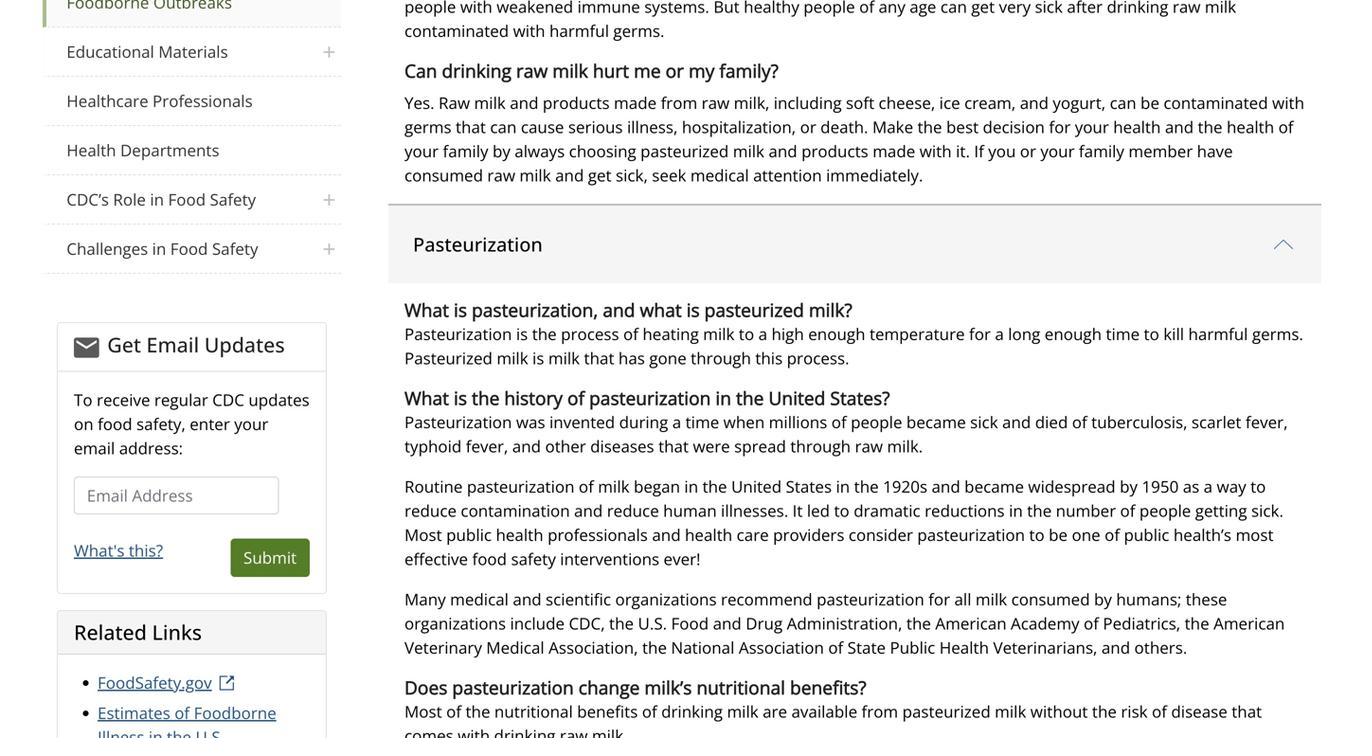 Task type: describe. For each thing, give the bounding box(es) containing it.
0 vertical spatial food
[[168, 188, 206, 210]]

and up include
[[513, 589, 542, 611]]

links
[[152, 618, 202, 646]]

1 horizontal spatial organizations
[[616, 589, 717, 611]]

in down cdc's role in food safety at the left top of page
[[152, 238, 166, 260]]

and up reductions
[[932, 476, 961, 498]]

with inside does pasteurization change milk's nutritional benefits? most of the nutritional benefits of drinking milk are available from pasteurized milk without the risk of disease that comes with drinking raw milk.
[[458, 725, 490, 738]]

from inside "can drinking raw milk hurt me or my family? yes. raw milk and products made from raw milk, including soft cheese, ice cream, and yogurt, can be contaminated with germs that can cause serious illness, hospitalization, or death. make the best decision for your health and the health of your family by always choosing pasteurized milk and products made with it. if you or your family member have consumed raw milk and get sick, seek medical attention immediately."
[[661, 92, 698, 114]]

spread
[[735, 436, 787, 457]]

healthcare professionals link
[[43, 77, 341, 126]]

health down "contaminated"
[[1227, 116, 1275, 138]]

safety
[[511, 548, 556, 570]]

widespread
[[1029, 476, 1116, 498]]

providers
[[774, 524, 845, 546]]

disease
[[1172, 701, 1228, 723]]

all
[[955, 589, 972, 611]]

milk,
[[734, 92, 770, 114]]

a left 'long'
[[996, 323, 1005, 345]]

cause
[[521, 116, 564, 138]]

the up the have
[[1199, 116, 1223, 138]]

1 horizontal spatial can
[[1111, 92, 1137, 114]]

and down pediatrics,
[[1102, 637, 1131, 659]]

include
[[510, 613, 565, 635]]

milk left hurt
[[553, 58, 588, 83]]

1 reduce from the left
[[405, 500, 457, 522]]

reductions
[[925, 500, 1005, 522]]

became inside what is the history of pasteurization in the united states? pasteurization was invented during a time when millions of people became sick and died of tuberculosis, scarlet fever, typhoid fever, and other diseases that were spread through raw milk.
[[907, 411, 967, 433]]

safety,
[[137, 413, 186, 435]]

serious
[[569, 116, 623, 138]]

raw
[[439, 92, 470, 114]]

veterinary
[[405, 637, 482, 659]]

milk down always on the left of the page
[[520, 165, 551, 186]]

in inside the "estimates of foodborne illness in the u.s."
[[149, 727, 163, 738]]

attention
[[754, 165, 822, 186]]

drinking inside "can drinking raw milk hurt me or my family? yes. raw milk and products made from raw milk, including soft cheese, ice cream, and yogurt, can be contaminated with germs that can cause serious illness, hospitalization, or death. make the best decision for your health and the health of your family by always choosing pasteurized milk and products made with it. if you or your family member have consumed raw milk and get sick, seek medical attention immediately."
[[442, 58, 512, 83]]

health inside many medical and scientific organizations recommend pasteurization for all milk consumed by humans; these organizations include cdc, the u.s. food and drug administration, the american academy of pediatrics, the american veterinary medical association, the national association of state public health veterinarians, and others.
[[940, 637, 990, 659]]

milk up history
[[497, 348, 529, 369]]

1 vertical spatial made
[[873, 140, 916, 162]]

high
[[772, 323, 805, 345]]

2 horizontal spatial with
[[1273, 92, 1305, 114]]

1 horizontal spatial products
[[802, 140, 869, 162]]

most inside routine pasteurization of milk began in the united states in the 1920s and became widespread by 1950 as a way to reduce contamination and reduce human illnesses. it led to dramatic reductions in the number of people getting sick. most public health professionals and health care providers consider pasteurization to be one of public health's most effective food safety interventions ever!
[[405, 524, 442, 546]]

milk. inside does pasteurization change milk's nutritional benefits? most of the nutritional benefits of drinking milk are available from pasteurized milk without the risk of disease that comes with drinking raw milk.
[[592, 725, 628, 738]]

pasteurization up contamination
[[467, 476, 575, 498]]

role
[[113, 188, 146, 210]]

cheese,
[[879, 92, 936, 114]]

effective
[[405, 548, 468, 570]]

2 horizontal spatial or
[[1021, 140, 1037, 162]]

academy
[[1011, 613, 1080, 635]]

is right what on the top left of the page
[[687, 298, 700, 322]]

the down veterinary on the bottom
[[466, 701, 491, 723]]

get email updates
[[107, 331, 285, 359]]

a up this
[[759, 323, 768, 345]]

and down was
[[513, 436, 541, 457]]

veterinarians,
[[994, 637, 1098, 659]]

public
[[891, 637, 936, 659]]

and up ever!
[[652, 524, 681, 546]]

health down human
[[685, 524, 733, 546]]

your down yogurt,
[[1076, 116, 1110, 138]]

pasteurization inside what is the history of pasteurization in the united states? pasteurization was invented during a time when millions of people became sick and died of tuberculosis, scarlet fever, typhoid fever, and other diseases that were spread through raw milk.
[[405, 411, 512, 433]]

cdc
[[212, 389, 244, 411]]

your down decision in the right of the page
[[1041, 140, 1075, 162]]

milk inside routine pasteurization of milk began in the united states in the 1920s and became widespread by 1950 as a way to reduce contamination and reduce human illnesses. it led to dramatic reductions in the number of people getting sick. most public health professionals and health care providers consider pasteurization to be one of public health's most effective food safety interventions ever!
[[598, 476, 630, 498]]

family?
[[720, 58, 779, 83]]

to left one
[[1030, 524, 1045, 546]]

time inside what is the history of pasteurization in the united states? pasteurization was invented during a time when millions of people became sick and died of tuberculosis, scarlet fever, typhoid fever, and other diseases that were spread through raw milk.
[[686, 411, 720, 433]]

history
[[505, 386, 563, 411]]

diseases
[[591, 436, 655, 457]]

email
[[74, 437, 115, 459]]

recommend
[[721, 589, 813, 611]]

1 vertical spatial drinking
[[662, 701, 723, 723]]

the up dramatic
[[855, 476, 879, 498]]

what's this? link
[[74, 540, 163, 562]]

and up decision in the right of the page
[[1021, 92, 1049, 114]]

2 american from the left
[[1214, 613, 1286, 635]]

pasteurization down reductions
[[918, 524, 1026, 546]]

pasteurization inside what is pasteurization, and what is pasteurized milk? pasteurization is the process of heating milk to a high enough temperature for a long enough time to kill harmful germs. pasteurized milk is milk that has gone through this process.
[[405, 323, 512, 345]]

0 horizontal spatial or
[[666, 58, 684, 83]]

the down the "ice" at the right of page
[[918, 116, 943, 138]]

is up history
[[533, 348, 545, 369]]

in up human
[[685, 476, 699, 498]]

illnesses.
[[721, 500, 789, 522]]

you
[[989, 140, 1016, 162]]

pasteurization,
[[472, 298, 598, 322]]

risk
[[1122, 701, 1148, 723]]

it
[[793, 500, 803, 522]]

sick.
[[1252, 500, 1284, 522]]

2 vertical spatial drinking
[[494, 725, 556, 738]]

health up member
[[1114, 116, 1162, 138]]

through for in
[[791, 436, 851, 457]]

led
[[807, 500, 830, 522]]

association,
[[549, 637, 638, 659]]

u.s. inside many medical and scientific organizations recommend pasteurization for all milk consumed by humans; these organizations include cdc, the u.s. food and drug administration, the american academy of pediatrics, the american veterinary medical association, the national association of state public health veterinarians, and others.
[[638, 613, 667, 635]]

1 family from the left
[[443, 140, 489, 162]]

pasteurized inside "can drinking raw milk hurt me or my family? yes. raw milk and products made from raw milk, including soft cheese, ice cream, and yogurt, can be contaminated with germs that can cause serious illness, hospitalization, or death. make the best decision for your health and the health of your family by always choosing pasteurized milk and products made with it. if you or your family member have consumed raw milk and get sick, seek medical attention immediately."
[[641, 140, 729, 162]]

hospitalization,
[[682, 116, 796, 138]]

for inside many medical and scientific organizations recommend pasteurization for all milk consumed by humans; these organizations include cdc, the u.s. food and drug administration, the american academy of pediatrics, the american veterinary medical association, the national association of state public health veterinarians, and others.
[[929, 589, 951, 611]]

of inside what is pasteurization, and what is pasteurized milk? pasteurization is the process of heating milk to a high enough temperature for a long enough time to kill harmful germs. pasteurized milk is milk that has gone through this process.
[[624, 323, 639, 345]]

health departments link
[[43, 126, 341, 175]]

professionals
[[548, 524, 648, 546]]

always
[[515, 140, 565, 162]]

without
[[1031, 701, 1089, 723]]

has
[[619, 348, 645, 369]]

the up public
[[907, 613, 932, 635]]

yogurt,
[[1053, 92, 1106, 114]]

germs.
[[1253, 323, 1304, 345]]

of inside the "estimates of foodborne illness in the u.s."
[[175, 702, 190, 724]]

by inside many medical and scientific organizations recommend pasteurization for all milk consumed by humans; these organizations include cdc, the u.s. food and drug administration, the american academy of pediatrics, the american veterinary medical association, the national association of state public health veterinarians, and others.
[[1095, 589, 1113, 611]]

0 horizontal spatial organizations
[[405, 613, 506, 635]]

to left high
[[739, 323, 755, 345]]

the inside what is pasteurization, and what is pasteurized milk? pasteurization is the process of heating milk to a high enough temperature for a long enough time to kill harmful germs. pasteurized milk is milk that has gone through this process.
[[532, 323, 557, 345]]

process
[[561, 323, 620, 345]]

states
[[786, 476, 832, 498]]

milk down the hospitalization, at the top of the page
[[733, 140, 765, 162]]

updates
[[204, 331, 285, 359]]

that inside "can drinking raw milk hurt me or my family? yes. raw milk and products made from raw milk, including soft cheese, ice cream, and yogurt, can be contaminated with germs that can cause serious illness, hospitalization, or death. make the best decision for your health and the health of your family by always choosing pasteurized milk and products made with it. if you or your family member have consumed raw milk and get sick, seek medical attention immediately."
[[456, 116, 486, 138]]

enter
[[190, 413, 230, 435]]

challenges in food safety link
[[43, 225, 341, 274]]

the up milk's
[[643, 637, 667, 659]]

by inside "can drinking raw milk hurt me or my family? yes. raw milk and products made from raw milk, including soft cheese, ice cream, and yogurt, can be contaminated with germs that can cause serious illness, hospitalization, or death. make the best decision for your health and the health of your family by always choosing pasteurized milk and products made with it. if you or your family member have consumed raw milk and get sick, seek medical attention immediately."
[[493, 140, 511, 162]]

is inside what is the history of pasteurization in the united states? pasteurization was invented during a time when millions of people became sick and died of tuberculosis, scarlet fever, typhoid fever, and other diseases that were spread through raw milk.
[[454, 386, 467, 411]]

medical inside many medical and scientific organizations recommend pasteurization for all milk consumed by humans; these organizations include cdc, the u.s. food and drug administration, the american academy of pediatrics, the american veterinary medical association, the national association of state public health veterinarians, and others.
[[450, 589, 509, 611]]

many
[[405, 589, 446, 611]]

gone
[[650, 348, 687, 369]]

decision
[[983, 116, 1045, 138]]

the right cdc,
[[609, 613, 634, 635]]

the down widespread
[[1028, 500, 1052, 522]]

states?
[[831, 386, 891, 411]]

cdc's role in food safety link
[[43, 175, 341, 225]]

the up when
[[737, 386, 764, 411]]

scarlet
[[1192, 411, 1242, 433]]

estimates
[[98, 702, 170, 724]]

cdc's
[[67, 188, 109, 210]]

Email Address email field
[[74, 477, 279, 515]]

estimates of foodborne illness in the u.s.
[[98, 702, 277, 738]]

contamination
[[461, 500, 570, 522]]

and up national
[[713, 613, 742, 635]]

soft
[[846, 92, 875, 114]]

milk?
[[809, 298, 853, 322]]

one
[[1073, 524, 1101, 546]]

died
[[1036, 411, 1069, 433]]

hurt
[[593, 58, 629, 83]]

challenges
[[67, 238, 148, 260]]

consumed inside many medical and scientific organizations recommend pasteurization for all milk consumed by humans; these organizations include cdc, the u.s. food and drug administration, the american academy of pediatrics, the american veterinary medical association, the national association of state public health veterinarians, and others.
[[1012, 589, 1091, 611]]

regular
[[154, 389, 208, 411]]

your inside to receive regular cdc updates on food safety, enter your email address:
[[234, 413, 269, 435]]

available
[[792, 701, 858, 723]]

address:
[[119, 437, 183, 459]]

a inside what is the history of pasteurization in the united states? pasteurization was invented during a time when millions of people became sick and died of tuberculosis, scarlet fever, typhoid fever, and other diseases that were spread through raw milk.
[[673, 411, 682, 433]]

illness,
[[627, 116, 678, 138]]

milk's
[[645, 675, 692, 700]]

your down germs
[[405, 140, 439, 162]]

0 vertical spatial nutritional
[[697, 675, 786, 700]]

1 vertical spatial with
[[920, 140, 952, 162]]

united inside what is the history of pasteurization in the united states? pasteurization was invented during a time when millions of people became sick and died of tuberculosis, scarlet fever, typhoid fever, and other diseases that were spread through raw milk.
[[769, 386, 826, 411]]

process.
[[787, 348, 850, 369]]

this
[[756, 348, 783, 369]]

yes.
[[405, 92, 435, 114]]

pasteurized
[[405, 348, 493, 369]]

through for pasteurized
[[691, 348, 752, 369]]

temperature
[[870, 323, 966, 345]]

pasteurization inside does pasteurization change milk's nutritional benefits? most of the nutritional benefits of drinking milk are available from pasteurized milk without the risk of disease that comes with drinking raw milk.
[[453, 675, 574, 700]]

is down pasteurization,
[[516, 323, 528, 345]]

was
[[516, 411, 546, 433]]

consumed inside "can drinking raw milk hurt me or my family? yes. raw milk and products made from raw milk, including soft cheese, ice cream, and yogurt, can be contaminated with germs that can cause serious illness, hospitalization, or death. make the best decision for your health and the health of your family by always choosing pasteurized milk and products made with it. if you or your family member have consumed raw milk and get sick, seek medical attention immediately."
[[405, 165, 483, 186]]

to left kill
[[1145, 323, 1160, 345]]

raw down always on the left of the page
[[488, 165, 516, 186]]

by inside routine pasteurization of milk began in the united states in the 1920s and became widespread by 1950 as a way to reduce contamination and reduce human illnesses. it led to dramatic reductions in the number of people getting sick. most public health professionals and health care providers consider pasteurization to be one of public health's most effective food safety interventions ever!
[[1120, 476, 1138, 498]]



Task type: locate. For each thing, give the bounding box(es) containing it.
1 vertical spatial from
[[862, 701, 899, 723]]

0 vertical spatial organizations
[[616, 589, 717, 611]]

milk
[[553, 58, 588, 83], [474, 92, 506, 114], [733, 140, 765, 162], [520, 165, 551, 186], [704, 323, 735, 345], [497, 348, 529, 369], [549, 348, 580, 369], [598, 476, 630, 498], [976, 589, 1008, 611], [727, 701, 759, 723], [995, 701, 1027, 723]]

1 vertical spatial organizations
[[405, 613, 506, 635]]

0 vertical spatial medical
[[691, 165, 749, 186]]

1 horizontal spatial through
[[791, 436, 851, 457]]

1 vertical spatial food
[[170, 238, 208, 260]]

1 horizontal spatial public
[[1125, 524, 1170, 546]]

that inside what is pasteurization, and what is pasteurized milk? pasteurization is the process of heating milk to a high enough temperature for a long enough time to kill harmful germs. pasteurized milk is milk that has gone through this process.
[[584, 348, 615, 369]]

tuberculosis,
[[1092, 411, 1188, 433]]

2 vertical spatial or
[[1021, 140, 1037, 162]]

1 enough from the left
[[809, 323, 866, 345]]

0 vertical spatial plus image
[[318, 38, 341, 66]]

pasteurized inside does pasteurization change milk's nutritional benefits? most of the nutritional benefits of drinking milk are available from pasteurized milk without the risk of disease that comes with drinking raw milk.
[[903, 701, 991, 723]]

2 enough from the left
[[1045, 323, 1102, 345]]

became up reductions
[[965, 476, 1025, 498]]

united
[[769, 386, 826, 411], [732, 476, 782, 498]]

ice
[[940, 92, 961, 114]]

the left risk
[[1093, 701, 1117, 723]]

most up effective
[[405, 524, 442, 546]]

1 vertical spatial medical
[[450, 589, 509, 611]]

0 horizontal spatial reduce
[[405, 500, 457, 522]]

what
[[405, 298, 449, 322], [405, 386, 449, 411]]

1 horizontal spatial by
[[1095, 589, 1113, 611]]

made down "make"
[[873, 140, 916, 162]]

safety
[[210, 188, 256, 210], [212, 238, 258, 260]]

health departments
[[67, 139, 220, 161]]

benefits?
[[791, 675, 867, 700]]

immediately.
[[827, 165, 924, 186]]

0 vertical spatial products
[[543, 92, 610, 114]]

or right the you
[[1021, 140, 1037, 162]]

the left history
[[472, 386, 500, 411]]

1 horizontal spatial reduce
[[607, 500, 659, 522]]

0 vertical spatial consumed
[[405, 165, 483, 186]]

pasteurized
[[641, 140, 729, 162], [705, 298, 805, 322], [903, 701, 991, 723]]

united up the millions at the right bottom
[[769, 386, 826, 411]]

for left 'long'
[[970, 323, 991, 345]]

milk inside many medical and scientific organizations recommend pasteurization for all milk consumed by humans; these organizations include cdc, the u.s. food and drug administration, the american academy of pediatrics, the american veterinary medical association, the national association of state public health veterinarians, and others.
[[976, 589, 1008, 611]]

u.s. up association,
[[638, 613, 667, 635]]

safety inside "challenges in food safety" link
[[212, 238, 258, 260]]

get
[[107, 331, 141, 359]]

can right yogurt,
[[1111, 92, 1137, 114]]

administration,
[[787, 613, 903, 635]]

and
[[510, 92, 539, 114], [1021, 92, 1049, 114], [1166, 116, 1194, 138], [769, 140, 798, 162], [556, 165, 584, 186], [603, 298, 636, 322], [1003, 411, 1032, 433], [513, 436, 541, 457], [932, 476, 961, 498], [574, 500, 603, 522], [652, 524, 681, 546], [513, 589, 542, 611], [713, 613, 742, 635], [1102, 637, 1131, 659]]

invented
[[550, 411, 615, 433]]

2 horizontal spatial by
[[1120, 476, 1138, 498]]

1 horizontal spatial u.s.
[[638, 613, 667, 635]]

care
[[737, 524, 769, 546]]

milk. inside what is the history of pasteurization in the united states? pasteurization was invented during a time when millions of people became sick and died of tuberculosis, scarlet fever, typhoid fever, and other diseases that were spread through raw milk.
[[888, 436, 923, 457]]

and right sick
[[1003, 411, 1032, 433]]

in down estimates
[[149, 727, 163, 738]]

milk right heating
[[704, 323, 735, 345]]

educational materials
[[67, 41, 228, 62]]

1 horizontal spatial nutritional
[[697, 675, 786, 700]]

most inside does pasteurization change milk's nutritional benefits? most of the nutritional benefits of drinking milk are available from pasteurized milk without the risk of disease that comes with drinking raw milk.
[[405, 701, 442, 723]]

and up cause
[[510, 92, 539, 114]]

if
[[975, 140, 985, 162]]

raw inside what is the history of pasteurization in the united states? pasteurization was invented during a time when millions of people became sick and died of tuberculosis, scarlet fever, typhoid fever, and other diseases that were spread through raw milk.
[[855, 436, 883, 457]]

0 horizontal spatial nutritional
[[495, 701, 573, 723]]

1 vertical spatial consumed
[[1012, 589, 1091, 611]]

what inside what is pasteurization, and what is pasteurized milk? pasteurization is the process of heating milk to a high enough temperature for a long enough time to kill harmful germs. pasteurized milk is milk that has gone through this process.
[[405, 298, 449, 322]]

for down yogurt,
[[1050, 116, 1071, 138]]

a right during
[[673, 411, 682, 433]]

healthcare
[[67, 90, 148, 112]]

milk right "raw" on the left of the page
[[474, 92, 506, 114]]

food up national
[[672, 613, 709, 635]]

milk down process
[[549, 348, 580, 369]]

what for pasteurization,
[[405, 298, 449, 322]]

1 vertical spatial through
[[791, 436, 851, 457]]

0 horizontal spatial health
[[67, 139, 116, 161]]

my
[[689, 58, 715, 83]]

comes
[[405, 725, 454, 738]]

0 horizontal spatial with
[[458, 725, 490, 738]]

sick
[[971, 411, 999, 433]]

united up the illnesses.
[[732, 476, 782, 498]]

0 horizontal spatial people
[[851, 411, 903, 433]]

0 vertical spatial or
[[666, 58, 684, 83]]

pasteurization up during
[[590, 386, 711, 411]]

from right available
[[862, 701, 899, 723]]

plus image
[[318, 38, 341, 66], [318, 235, 341, 264]]

health down all
[[940, 637, 990, 659]]

choosing
[[569, 140, 637, 162]]

products
[[543, 92, 610, 114], [802, 140, 869, 162]]

made
[[614, 92, 657, 114], [873, 140, 916, 162]]

public down 1950 at the bottom of the page
[[1125, 524, 1170, 546]]

made up illness,
[[614, 92, 657, 114]]

0 horizontal spatial can
[[490, 116, 517, 138]]

in
[[150, 188, 164, 210], [152, 238, 166, 260], [716, 386, 732, 411], [685, 476, 699, 498], [836, 476, 850, 498], [1010, 500, 1024, 522], [149, 727, 163, 738]]

american down these
[[1214, 613, 1286, 635]]

typhoid
[[405, 436, 462, 457]]

0 vertical spatial made
[[614, 92, 657, 114]]

food inside many medical and scientific organizations recommend pasteurization for all milk consumed by humans; these organizations include cdc, the u.s. food and drug administration, the american academy of pediatrics, the american veterinary medical association, the national association of state public health veterinarians, and others.
[[672, 613, 709, 635]]

in right reductions
[[1010, 500, 1024, 522]]

that inside does pasteurization change milk's nutritional benefits? most of the nutritional benefits of drinking milk are available from pasteurized milk without the risk of disease that comes with drinking raw milk.
[[1232, 701, 1263, 723]]

that right disease
[[1232, 701, 1263, 723]]

educational materials link
[[43, 28, 341, 77]]

0 horizontal spatial made
[[614, 92, 657, 114]]

plus image for challenges in food safety
[[318, 235, 341, 264]]

medical inside "can drinking raw milk hurt me or my family? yes. raw milk and products made from raw milk, including soft cheese, ice cream, and yogurt, can be contaminated with germs that can cause serious illness, hospitalization, or death. make the best decision for your health and the health of your family by always choosing pasteurized milk and products made with it. if you or your family member have consumed raw milk and get sick, seek medical attention immediately."
[[691, 165, 749, 186]]

people inside routine pasteurization of milk began in the united states in the 1920s and became widespread by 1950 as a way to reduce contamination and reduce human illnesses. it led to dramatic reductions in the number of people getting sick. most public health professionals and health care providers consider pasteurization to be one of public health's most effective food safety interventions ever!
[[1140, 500, 1192, 522]]

plus image for educational materials
[[318, 38, 341, 66]]

submit
[[244, 547, 297, 569]]

safety inside cdc's role in food safety link
[[210, 188, 256, 210]]

0 horizontal spatial through
[[691, 348, 752, 369]]

1 vertical spatial plus image
[[318, 235, 341, 264]]

state
[[848, 637, 886, 659]]

through inside what is pasteurization, and what is pasteurized milk? pasteurization is the process of heating milk to a high enough temperature for a long enough time to kill harmful germs. pasteurized milk is milk that has gone through this process.
[[691, 348, 752, 369]]

0 horizontal spatial be
[[1049, 524, 1068, 546]]

0 horizontal spatial enough
[[809, 323, 866, 345]]

0 vertical spatial pasteurized
[[641, 140, 729, 162]]

0 horizontal spatial milk.
[[592, 725, 628, 738]]

a inside routine pasteurization of milk began in the united states in the 1920s and became widespread by 1950 as a way to reduce contamination and reduce human illnesses. it led to dramatic reductions in the number of people getting sick. most public health professionals and health care providers consider pasteurization to be one of public health's most effective food safety interventions ever!
[[1204, 476, 1213, 498]]

milk down diseases
[[598, 476, 630, 498]]

related links
[[74, 618, 202, 646]]

make
[[873, 116, 914, 138]]

for inside what is pasteurization, and what is pasteurized milk? pasteurization is the process of heating milk to a high enough temperature for a long enough time to kill harmful germs. pasteurized milk is milk that has gone through this process.
[[970, 323, 991, 345]]

0 vertical spatial by
[[493, 140, 511, 162]]

1 horizontal spatial enough
[[1045, 323, 1102, 345]]

2 most from the top
[[405, 701, 442, 723]]

1 vertical spatial food
[[472, 548, 507, 570]]

0 vertical spatial time
[[1107, 323, 1140, 345]]

your down cdc
[[234, 413, 269, 435]]

including
[[774, 92, 842, 114]]

1 horizontal spatial be
[[1141, 92, 1160, 114]]

plus image
[[318, 186, 341, 214]]

medical right many
[[450, 589, 509, 611]]

american
[[936, 613, 1007, 635], [1214, 613, 1286, 635]]

from inside does pasteurization change milk's nutritional benefits? most of the nutritional benefits of drinking milk are available from pasteurized milk without the risk of disease that comes with drinking raw milk.
[[862, 701, 899, 723]]

0 vertical spatial drinking
[[442, 58, 512, 83]]

0 horizontal spatial products
[[543, 92, 610, 114]]

1 vertical spatial nutritional
[[495, 701, 573, 723]]

0 vertical spatial food
[[98, 413, 132, 435]]

what inside what is the history of pasteurization in the united states? pasteurization was invented during a time when millions of people became sick and died of tuberculosis, scarlet fever, typhoid fever, and other diseases that were spread through raw milk.
[[405, 386, 449, 411]]

germs
[[405, 116, 452, 138]]

food inside routine pasteurization of milk began in the united states in the 1920s and became widespread by 1950 as a way to reduce contamination and reduce human illnesses. it led to dramatic reductions in the number of people getting sick. most public health professionals and health care providers consider pasteurization to be one of public health's most effective food safety interventions ever!
[[472, 548, 507, 570]]

and up 'professionals'
[[574, 500, 603, 522]]

does pasteurization change milk's nutritional benefits? most of the nutritional benefits of drinking milk are available from pasteurized milk without the risk of disease that comes with drinking raw milk.
[[405, 675, 1263, 738]]

sick,
[[616, 165, 648, 186]]

1 horizontal spatial consumed
[[1012, 589, 1091, 611]]

1 vertical spatial fever,
[[466, 436, 508, 457]]

association
[[739, 637, 825, 659]]

1 vertical spatial can
[[490, 116, 517, 138]]

raw up the hospitalization, at the top of the page
[[702, 92, 730, 114]]

ever!
[[664, 548, 701, 570]]

milk.
[[888, 436, 923, 457], [592, 725, 628, 738]]

when
[[724, 411, 765, 433]]

2 family from the left
[[1080, 140, 1125, 162]]

this?
[[129, 540, 163, 562]]

to
[[739, 323, 755, 345], [1145, 323, 1160, 345], [1251, 476, 1267, 498], [835, 500, 850, 522], [1030, 524, 1045, 546]]

raw inside does pasteurization change milk's nutritional benefits? most of the nutritional benefits of drinking milk are available from pasteurized milk without the risk of disease that comes with drinking raw milk.
[[560, 725, 588, 738]]

1 american from the left
[[936, 613, 1007, 635]]

0 horizontal spatial consumed
[[405, 165, 483, 186]]

national
[[672, 637, 735, 659]]

0 horizontal spatial for
[[929, 589, 951, 611]]

2 plus image from the top
[[318, 235, 341, 264]]

consumed up academy
[[1012, 589, 1091, 611]]

the down pasteurization,
[[532, 323, 557, 345]]

the down these
[[1185, 613, 1210, 635]]

milk left are
[[727, 701, 759, 723]]

other
[[545, 436, 586, 457]]

pasteurization up administration,
[[817, 589, 925, 611]]

food inside to receive regular cdc updates on food safety, enter your email address:
[[98, 413, 132, 435]]

1 vertical spatial became
[[965, 476, 1025, 498]]

pasteurized up seek
[[641, 140, 729, 162]]

of inside "can drinking raw milk hurt me or my family? yes. raw milk and products made from raw milk, including soft cheese, ice cream, and yogurt, can be contaminated with germs that can cause serious illness, hospitalization, or death. make the best decision for your health and the health of your family by always choosing pasteurized milk and products made with it. if you or your family member have consumed raw milk and get sick, seek medical attention immediately."
[[1279, 116, 1294, 138]]

and up process
[[603, 298, 636, 322]]

1 most from the top
[[405, 524, 442, 546]]

2 vertical spatial for
[[929, 589, 951, 611]]

1 vertical spatial pasteurized
[[705, 298, 805, 322]]

1 vertical spatial safety
[[212, 238, 258, 260]]

what is the history of pasteurization in the united states? pasteurization was invented during a time when millions of people became sick and died of tuberculosis, scarlet fever, typhoid fever, and other diseases that were spread through raw milk.
[[405, 386, 1289, 457]]

0 vertical spatial became
[[907, 411, 967, 433]]

1 vertical spatial or
[[801, 116, 817, 138]]

in inside what is the history of pasteurization in the united states? pasteurization was invented during a time when millions of people became sick and died of tuberculosis, scarlet fever, typhoid fever, and other diseases that were spread through raw milk.
[[716, 386, 732, 411]]

routine
[[405, 476, 463, 498]]

1 horizontal spatial milk.
[[888, 436, 923, 457]]

the inside the "estimates of foodborne illness in the u.s."
[[167, 727, 192, 738]]

by left always on the left of the page
[[493, 140, 511, 162]]

2 public from the left
[[1125, 524, 1170, 546]]

illness
[[98, 727, 145, 738]]

1 vertical spatial for
[[970, 323, 991, 345]]

1920s
[[883, 476, 928, 498]]

consumed
[[405, 165, 483, 186], [1012, 589, 1091, 611]]

by left 1950 at the bottom of the page
[[1120, 476, 1138, 498]]

0 horizontal spatial food
[[98, 413, 132, 435]]

what for the
[[405, 386, 449, 411]]

most up "comes"
[[405, 701, 442, 723]]

what down pasteurized
[[405, 386, 449, 411]]

external image
[[217, 671, 237, 695]]

materials
[[159, 41, 228, 62]]

be inside "can drinking raw milk hurt me or my family? yes. raw milk and products made from raw milk, including soft cheese, ice cream, and yogurt, can be contaminated with germs that can cause serious illness, hospitalization, or death. make the best decision for your health and the health of your family by always choosing pasteurized milk and products made with it. if you or your family member have consumed raw milk and get sick, seek medical attention immediately."
[[1141, 92, 1160, 114]]

0 horizontal spatial medical
[[450, 589, 509, 611]]

2 vertical spatial by
[[1095, 589, 1113, 611]]

0 vertical spatial fever,
[[1246, 411, 1289, 433]]

1 vertical spatial by
[[1120, 476, 1138, 498]]

is
[[454, 298, 467, 322], [687, 298, 700, 322], [516, 323, 528, 345], [533, 348, 545, 369], [454, 386, 467, 411]]

pasteurization down medical
[[453, 675, 574, 700]]

scientific
[[546, 589, 611, 611]]

0 vertical spatial united
[[769, 386, 826, 411]]

pasteurization inside pasteurization button
[[413, 231, 543, 257]]

that inside what is the history of pasteurization in the united states? pasteurization was invented during a time when millions of people became sick and died of tuberculosis, scarlet fever, typhoid fever, and other diseases that were spread through raw milk.
[[659, 436, 689, 457]]

milk right all
[[976, 589, 1008, 611]]

long
[[1009, 323, 1041, 345]]

1 vertical spatial united
[[732, 476, 782, 498]]

1950
[[1143, 476, 1179, 498]]

health up cdc's
[[67, 139, 116, 161]]

began
[[634, 476, 681, 498]]

u.s. inside the "estimates of foodborne illness in the u.s."
[[196, 727, 225, 738]]

pasteurized inside what is pasteurization, and what is pasteurized milk? pasteurization is the process of heating milk to a high enough temperature for a long enough time to kill harmful germs. pasteurized milk is milk that has gone through this process.
[[705, 298, 805, 322]]

getting
[[1196, 500, 1248, 522]]

drug
[[746, 613, 783, 635]]

from up illness,
[[661, 92, 698, 114]]

2 reduce from the left
[[607, 500, 659, 522]]

raw up cause
[[516, 58, 548, 83]]

1 vertical spatial what
[[405, 386, 449, 411]]

heating
[[643, 323, 699, 345]]

medical
[[487, 637, 545, 659]]

the up human
[[703, 476, 728, 498]]

1 horizontal spatial for
[[970, 323, 991, 345]]

a right as
[[1204, 476, 1213, 498]]

1 vertical spatial time
[[686, 411, 720, 433]]

0 vertical spatial most
[[405, 524, 442, 546]]

fever, right typhoid
[[466, 436, 508, 457]]

safety down cdc's role in food safety link
[[212, 238, 258, 260]]

1 vertical spatial most
[[405, 701, 442, 723]]

2 vertical spatial with
[[458, 725, 490, 738]]

food down cdc's role in food safety link
[[170, 238, 208, 260]]

0 vertical spatial with
[[1273, 92, 1305, 114]]

time inside what is pasteurization, and what is pasteurized milk? pasteurization is the process of heating milk to a high enough temperature for a long enough time to kill harmful germs. pasteurized milk is milk that has gone through this process.
[[1107, 323, 1140, 345]]

0 vertical spatial pasteurization
[[413, 231, 543, 257]]

0 vertical spatial what
[[405, 298, 449, 322]]

1 horizontal spatial time
[[1107, 323, 1140, 345]]

1 horizontal spatial fever,
[[1246, 411, 1289, 433]]

1 plus image from the top
[[318, 38, 341, 66]]

submit button
[[231, 539, 310, 577]]

2 what from the top
[[405, 386, 449, 411]]

were
[[693, 436, 731, 457]]

and up attention
[[769, 140, 798, 162]]

0 vertical spatial people
[[851, 411, 903, 433]]

0 vertical spatial milk.
[[888, 436, 923, 457]]

to right the led
[[835, 500, 850, 522]]

milk left without
[[995, 701, 1027, 723]]

became inside routine pasteurization of milk began in the united states in the 1920s and became widespread by 1950 as a way to reduce contamination and reduce human illnesses. it led to dramatic reductions in the number of people getting sick. most public health professionals and health care providers consider pasteurization to be one of public health's most effective food safety interventions ever!
[[965, 476, 1025, 498]]

1 what from the top
[[405, 298, 449, 322]]

fever,
[[1246, 411, 1289, 433], [466, 436, 508, 457]]

1 horizontal spatial made
[[873, 140, 916, 162]]

organizations
[[616, 589, 717, 611], [405, 613, 506, 635]]

2 horizontal spatial for
[[1050, 116, 1071, 138]]

be inside routine pasteurization of milk began in the united states in the 1920s and became widespread by 1950 as a way to reduce contamination and reduce human illnesses. it led to dramatic reductions in the number of people getting sick. most public health professionals and health care providers consider pasteurization to be one of public health's most effective food safety interventions ever!
[[1049, 524, 1068, 546]]

from
[[661, 92, 698, 114], [862, 701, 899, 723]]

what up pasteurized
[[405, 298, 449, 322]]

and inside what is pasteurization, and what is pasteurized milk? pasteurization is the process of heating milk to a high enough temperature for a long enough time to kill harmful germs. pasteurized milk is milk that has gone through this process.
[[603, 298, 636, 322]]

it.
[[957, 140, 971, 162]]

in right role
[[150, 188, 164, 210]]

1 vertical spatial pasteurization
[[405, 323, 512, 345]]

pasteurized down public
[[903, 701, 991, 723]]

organizations up veterinary on the bottom
[[405, 613, 506, 635]]

have
[[1198, 140, 1234, 162]]

a
[[759, 323, 768, 345], [996, 323, 1005, 345], [673, 411, 682, 433], [1204, 476, 1213, 498]]

pasteurized up high
[[705, 298, 805, 322]]

change
[[579, 675, 640, 700]]

food
[[168, 188, 206, 210], [170, 238, 208, 260], [672, 613, 709, 635]]

1 horizontal spatial food
[[472, 548, 507, 570]]

people down states?
[[851, 411, 903, 433]]

medical right seek
[[691, 165, 749, 186]]

millions
[[769, 411, 828, 433]]

what's
[[74, 540, 125, 562]]

2 vertical spatial pasteurized
[[903, 701, 991, 723]]

drinking down milk's
[[662, 701, 723, 723]]

in right states
[[836, 476, 850, 498]]

1 horizontal spatial health
[[940, 637, 990, 659]]

health down contamination
[[496, 524, 544, 546]]

foodsafety.gov link
[[98, 671, 242, 695]]

that down process
[[584, 348, 615, 369]]

reduce
[[405, 500, 457, 522], [607, 500, 659, 522]]

0 vertical spatial health
[[67, 139, 116, 161]]

cream,
[[965, 92, 1016, 114]]

1 vertical spatial be
[[1049, 524, 1068, 546]]

for inside "can drinking raw milk hurt me or my family? yes. raw milk and products made from raw milk, including soft cheese, ice cream, and yogurt, can be contaminated with germs that can cause serious illness, hospitalization, or death. make the best decision for your health and the health of your family by always choosing pasteurized milk and products made with it. if you or your family member have consumed raw milk and get sick, seek medical attention immediately."
[[1050, 116, 1071, 138]]

for left all
[[929, 589, 951, 611]]

0 vertical spatial can
[[1111, 92, 1137, 114]]

cdc's role in food safety
[[67, 188, 256, 210]]

pasteurization inside many medical and scientific organizations recommend pasteurization for all milk consumed by humans; these organizations include cdc, the u.s. food and drug administration, the american academy of pediatrics, the american veterinary medical association, the national association of state public health veterinarians, and others.
[[817, 589, 925, 611]]

reduce down began
[[607, 500, 659, 522]]

to up sick.
[[1251, 476, 1267, 498]]

1 horizontal spatial american
[[1214, 613, 1286, 635]]

and up member
[[1166, 116, 1194, 138]]

pasteurization inside what is the history of pasteurization in the united states? pasteurization was invented during a time when millions of people became sick and died of tuberculosis, scarlet fever, typhoid fever, and other diseases that were spread through raw milk.
[[590, 386, 711, 411]]

0 vertical spatial for
[[1050, 116, 1071, 138]]

family down germs
[[443, 140, 489, 162]]

is up pasteurized
[[454, 298, 467, 322]]

through inside what is the history of pasteurization in the united states? pasteurization was invented during a time when millions of people became sick and died of tuberculosis, scarlet fever, typhoid fever, and other diseases that were spread through raw milk.
[[791, 436, 851, 457]]

is down pasteurized
[[454, 386, 467, 411]]

food down health departments link
[[168, 188, 206, 210]]

plus image down plus icon
[[318, 235, 341, 264]]

and left get
[[556, 165, 584, 186]]

people inside what is the history of pasteurization in the united states? pasteurization was invented during a time when millions of people became sick and died of tuberculosis, scarlet fever, typhoid fever, and other diseases that were spread through raw milk.
[[851, 411, 903, 433]]

of
[[1279, 116, 1294, 138], [624, 323, 639, 345], [568, 386, 585, 411], [832, 411, 847, 433], [1073, 411, 1088, 433], [579, 476, 594, 498], [1121, 500, 1136, 522], [1105, 524, 1120, 546], [1084, 613, 1099, 635], [829, 637, 844, 659], [447, 701, 462, 723], [642, 701, 658, 723], [1153, 701, 1168, 723], [175, 702, 190, 724]]

contaminated
[[1164, 92, 1269, 114]]

healthcare professionals
[[67, 90, 253, 112]]

drinking down medical
[[494, 725, 556, 738]]

most
[[1236, 524, 1274, 546]]

1 vertical spatial people
[[1140, 500, 1192, 522]]

united inside routine pasteurization of milk began in the united states in the 1920s and became widespread by 1950 as a way to reduce contamination and reduce human illnesses. it led to dramatic reductions in the number of people getting sick. most public health professionals and health care providers consider pasteurization to be one of public health's most effective food safety interventions ever!
[[732, 476, 782, 498]]

u.s. down foodborne
[[196, 727, 225, 738]]

1 horizontal spatial or
[[801, 116, 817, 138]]

2 vertical spatial food
[[672, 613, 709, 635]]

0 horizontal spatial u.s.
[[196, 727, 225, 738]]

0 horizontal spatial by
[[493, 140, 511, 162]]

enough right 'long'
[[1045, 323, 1102, 345]]

1 public from the left
[[447, 524, 492, 546]]



Task type: vqa. For each thing, say whether or not it's contained in the screenshot.
dramatic
yes



